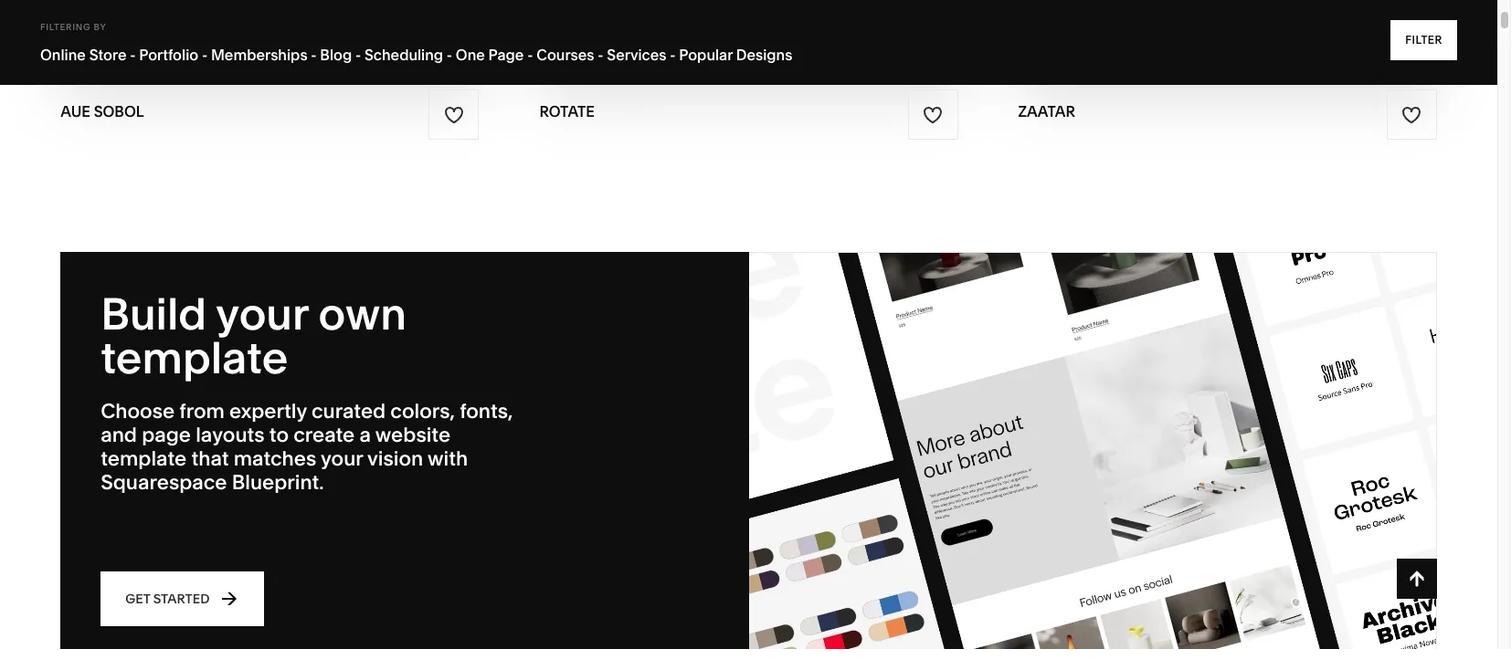 Task type: locate. For each thing, give the bounding box(es) containing it.
- right blog
[[355, 46, 361, 64]]

create
[[293, 423, 355, 447]]

2 - from the left
[[202, 46, 208, 64]]

8 - from the left
[[670, 46, 676, 64]]

squarespace
[[101, 470, 227, 495]]

online store - portfolio - memberships - blog - scheduling - one page - courses - services - popular designs
[[40, 46, 793, 64]]

zaatar
[[1019, 102, 1075, 121]]

aue
[[60, 102, 90, 121]]

online
[[40, 46, 86, 64]]

- left popular
[[670, 46, 676, 64]]

portfolio
[[139, 46, 198, 64]]

popular
[[679, 46, 733, 64]]

store
[[89, 46, 127, 64]]

- right courses
[[598, 46, 604, 64]]

blog
[[320, 46, 352, 64]]

- right page
[[527, 46, 533, 64]]

1 vertical spatial your
[[321, 446, 363, 471]]

0 vertical spatial template
[[101, 330, 288, 384]]

and
[[101, 423, 137, 447]]

services
[[607, 46, 667, 64]]

1 template from the top
[[101, 330, 288, 384]]

-
[[130, 46, 136, 64], [202, 46, 208, 64], [311, 46, 317, 64], [355, 46, 361, 64], [447, 46, 452, 64], [527, 46, 533, 64], [598, 46, 604, 64], [670, 46, 676, 64]]

0 horizontal spatial your
[[216, 287, 308, 340]]

2 template from the top
[[101, 446, 187, 471]]

own
[[319, 287, 407, 340]]

template inside choose from expertly curated colors, fonts, and page layouts to create a website template that matches your vision with squarespace blueprint.
[[101, 446, 187, 471]]

7 - from the left
[[598, 46, 604, 64]]

- right portfolio
[[202, 46, 208, 64]]

back to top image
[[1407, 569, 1427, 589]]

aue sobol
[[60, 102, 144, 121]]

that
[[191, 446, 229, 471]]

to
[[269, 423, 289, 447]]

- left "one"
[[447, 46, 452, 64]]

- right store
[[130, 46, 136, 64]]

designs
[[736, 46, 793, 64]]

template up from
[[101, 330, 288, 384]]

build your own template
[[101, 287, 407, 384]]

0 vertical spatial your
[[216, 287, 308, 340]]

by
[[94, 22, 106, 32]]

1 vertical spatial template
[[101, 446, 187, 471]]

1 - from the left
[[130, 46, 136, 64]]

memberships
[[211, 46, 308, 64]]

template
[[101, 330, 288, 384], [101, 446, 187, 471]]

template down choose
[[101, 446, 187, 471]]

curated
[[312, 399, 386, 424]]

started
[[153, 590, 210, 607]]

- left blog
[[311, 46, 317, 64]]

add rotate to your favorites list image
[[923, 105, 943, 125]]

aue sobol image
[[61, 0, 478, 83]]

scheduling
[[365, 46, 443, 64]]

1 horizontal spatial your
[[321, 446, 363, 471]]

add zaatar to your favorites list image
[[1402, 105, 1422, 125]]

your
[[216, 287, 308, 340], [321, 446, 363, 471]]

blueprint.
[[232, 470, 324, 495]]



Task type: describe. For each thing, give the bounding box(es) containing it.
matches
[[234, 446, 316, 471]]

aue sobol element
[[61, 0, 478, 83]]

from
[[179, 399, 225, 424]]

get started button
[[101, 572, 264, 626]]

choose
[[101, 399, 175, 424]]

get
[[125, 590, 150, 607]]

page
[[489, 46, 524, 64]]

choose from expertly curated colors, fonts, and page layouts to create a website template that matches your vision with squarespace blueprint.
[[101, 399, 513, 495]]

filter button
[[1391, 20, 1458, 60]]

sobol
[[94, 102, 144, 121]]

rotate
[[540, 102, 595, 121]]

build
[[101, 287, 207, 340]]

colors,
[[391, 399, 455, 424]]

page
[[142, 423, 191, 447]]

4 - from the left
[[355, 46, 361, 64]]

layouts
[[196, 423, 265, 447]]

one
[[456, 46, 485, 64]]

get started
[[125, 590, 210, 607]]

template inside build your own template
[[101, 330, 288, 384]]

3 - from the left
[[311, 46, 317, 64]]

website
[[375, 423, 451, 447]]

rotate image
[[540, 0, 957, 83]]

a
[[360, 423, 371, 447]]

filtering by
[[40, 22, 106, 32]]

6 - from the left
[[527, 46, 533, 64]]

zaatar image
[[1019, 0, 1436, 83]]

with
[[428, 446, 468, 471]]

add aue sobol to your favorites list image
[[444, 105, 464, 125]]

zaatar element
[[1019, 0, 1436, 83]]

rotate element
[[540, 0, 957, 83]]

your inside choose from expertly curated colors, fonts, and page layouts to create a website template that matches your vision with squarespace blueprint.
[[321, 446, 363, 471]]

vision
[[367, 446, 423, 471]]

preview of building your own template image
[[749, 253, 1436, 650]]

your inside build your own template
[[216, 287, 308, 340]]

courses
[[537, 46, 594, 64]]

filtering
[[40, 22, 91, 32]]

filter
[[1406, 33, 1443, 47]]

fonts,
[[460, 399, 513, 424]]

expertly
[[229, 399, 307, 424]]

5 - from the left
[[447, 46, 452, 64]]



Task type: vqa. For each thing, say whether or not it's contained in the screenshot.
-
yes



